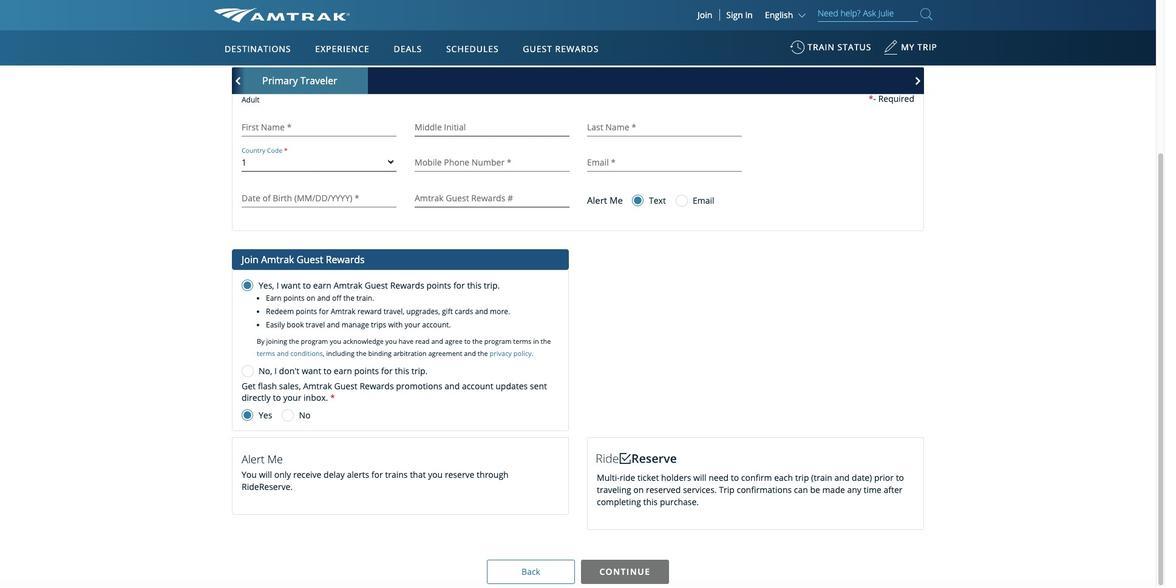 Task type: describe. For each thing, give the bounding box(es) containing it.
directly
[[242, 392, 271, 404]]

in for sign in element
[[883, 18, 890, 30]]

sign in for sign in element
[[864, 18, 890, 30]]

upgrades,
[[406, 307, 440, 317]]

be
[[810, 484, 820, 496]]

sent
[[530, 381, 547, 392]]

status
[[838, 41, 872, 53]]

and up agreement
[[431, 337, 443, 346]]

inbox.
[[304, 392, 328, 404]]

any
[[847, 484, 862, 496]]

join amtrak guest rewards
[[242, 253, 365, 266]]

the left privacy
[[478, 349, 488, 358]]

terms and conditions link
[[257, 349, 323, 358]]

redeem
[[266, 307, 294, 317]]

no, i don't want to earn points for this trip.
[[259, 366, 428, 377]]

Last Name field
[[587, 122, 742, 133]]

points up gift
[[427, 280, 451, 292]]

and right agreement
[[464, 349, 476, 358]]

each
[[774, 472, 793, 484]]

made
[[823, 484, 845, 496]]

First Name field
[[242, 122, 396, 133]]

reserve
[[445, 469, 475, 481]]

promotions
[[396, 381, 442, 392]]

account inside sign in to earn rewards log in to your amtrak guest rewards account or continue as a guest.
[[369, 26, 396, 36]]

a
[[448, 26, 453, 36]]

as
[[439, 26, 447, 36]]

in inside sign in to earn rewards log in to your amtrak guest rewards account or continue as a guest.
[[255, 26, 261, 36]]

amtrak image
[[214, 8, 350, 22]]

Middle Initial field
[[414, 122, 569, 133]]

sales,
[[279, 381, 301, 392]]

2 program from the left
[[484, 337, 512, 346]]

rewards inside get flash sales, amtrak guest rewards promotions and account updates sent directly to your inbox.
[[360, 381, 394, 392]]

the right the agree
[[472, 337, 483, 346]]

get
[[242, 381, 256, 392]]

sign in element
[[839, 12, 915, 37]]

ticket
[[638, 472, 659, 484]]

account inside get flash sales, amtrak guest rewards promotions and account updates sent directly to your inbox.
[[462, 381, 493, 392]]

Amtrak Guest Rewards Number field
[[414, 193, 569, 204]]

search icon image
[[921, 6, 933, 22]]

english button
[[765, 9, 809, 21]]

cards
[[455, 307, 473, 317]]

join button
[[690, 9, 720, 21]]

1 for 1 traveler
[[232, 54, 238, 68]]

read
[[415, 337, 430, 346]]

policy
[[514, 349, 532, 358]]

the inside the earn points on and off the train. redeem points for amtrak reward travel, upgrades, gift cards and more. easily book travel and manage trips with your account.
[[343, 293, 355, 304]]

1 field
[[242, 157, 396, 168]]

me for alert me you will only receive delay alerts for trains that you reserve through ridereserve.
[[267, 452, 283, 467]]

train status
[[808, 41, 872, 53]]

back button
[[487, 560, 575, 585]]

delay
[[324, 469, 345, 481]]

privacy policy link
[[490, 349, 532, 358]]

yes, i want to earn amtrak guest rewards points for this trip.
[[259, 280, 500, 292]]

ride reserve image
[[597, 454, 676, 468]]

have
[[399, 337, 414, 346]]

1 horizontal spatial earn
[[334, 366, 352, 377]]

conditions
[[290, 349, 323, 358]]

guest inside sign in to earn rewards log in to your amtrak guest rewards account or continue as a guest.
[[316, 26, 336, 36]]

train.
[[356, 293, 374, 304]]

amtrak inside the earn points on and off the train. redeem points for amtrak reward travel, upgrades, gift cards and more. easily book travel and manage trips with your account.
[[331, 307, 356, 317]]

and right cards
[[475, 307, 488, 317]]

agree
[[445, 337, 463, 346]]

(train
[[811, 472, 832, 484]]

only
[[274, 469, 291, 481]]

and right travel
[[327, 320, 340, 330]]

amtrak up off
[[334, 280, 363, 292]]

1 horizontal spatial you
[[385, 337, 397, 346]]

your inside sign in to earn rewards log in to your amtrak guest rewards account or continue as a guest.
[[272, 26, 288, 36]]

confirmations
[[737, 484, 792, 496]]

ride
[[620, 472, 635, 484]]

in for sign in button
[[745, 9, 753, 21]]

to inside by joining the program you acknowledge you have read and agree to the program terms in the terms and conditions , including the binding arbitration agreement  and the privacy policy .
[[464, 337, 471, 346]]

schedules
[[446, 43, 499, 55]]

completing
[[597, 497, 641, 508]]

the down acknowledge
[[356, 349, 367, 358]]

book
[[287, 320, 304, 330]]

1 horizontal spatial this
[[467, 280, 482, 292]]

in inside sign in to earn rewards log in to your amtrak guest rewards account or continue as a guest.
[[263, 12, 271, 26]]

no,
[[259, 366, 272, 377]]

guest inside get flash sales, amtrak guest rewards promotions and account updates sent directly to your inbox.
[[334, 381, 358, 392]]

agreement
[[428, 349, 462, 358]]

sign in for sign in button
[[726, 9, 753, 21]]

english
[[765, 9, 793, 21]]

i for don't
[[275, 366, 277, 377]]

Mobile Phone Number telephone field
[[414, 157, 569, 168]]

yes,
[[259, 280, 274, 292]]

alerts
[[347, 469, 369, 481]]

reward
[[357, 307, 382, 317]]

1 vertical spatial want
[[302, 366, 321, 377]]

1 vertical spatial terms
[[257, 349, 275, 358]]

train
[[808, 41, 835, 53]]

and left off
[[317, 293, 330, 304]]

alert for alert me you will only receive delay alerts for trains that you reserve through ridereserve.
[[242, 452, 265, 467]]

alert me option group
[[632, 195, 714, 210]]

guest rewards button
[[518, 32, 604, 66]]

your inside get flash sales, amtrak guest rewards promotions and account updates sent directly to your inbox.
[[283, 392, 301, 404]]

need
[[709, 472, 729, 484]]

option group containing yes
[[242, 410, 311, 425]]

in inside by joining the program you acknowledge you have read and agree to the program terms in the terms and conditions , including the binding arbitration agreement  and the privacy policy .
[[533, 337, 539, 346]]

the up 'sent'
[[541, 337, 551, 346]]

guest inside guest rewards popup button
[[523, 43, 553, 55]]

by joining the program you acknowledge you have read and agree to the program terms in the terms and conditions , including the binding arbitration agreement  and the privacy policy .
[[257, 337, 551, 358]]

and inside multi-ride ticket holders will need to confirm each trip (train and date) prior to traveling on reserved services. trip confirmations can be made any time after completing this purchase.
[[835, 472, 850, 484]]

your inside the earn points on and off the train. redeem points for amtrak reward travel, upgrades, gift cards and more. easily book travel and manage trips with your account.
[[405, 320, 420, 330]]

points up travel
[[296, 307, 317, 317]]

receive
[[293, 469, 322, 481]]

on inside the earn points on and off the train. redeem points for amtrak reward travel, upgrades, gift cards and more. easily book travel and manage trips with your account.
[[307, 293, 315, 304]]

deals button
[[389, 32, 427, 66]]

flash
[[258, 381, 277, 392]]

account.
[[422, 320, 451, 330]]

1 traveler
[[232, 54, 283, 68]]

banner containing join
[[0, 0, 1156, 280]]

regions map image
[[259, 101, 550, 271]]

multi-ride ticket holders will need to confirm each trip (train and date) prior to traveling on reserved services. trip confirmations can be made any time after completing this purchase.
[[597, 472, 904, 508]]

required
[[878, 93, 915, 105]]

main content containing 1
[[0, 0, 1156, 588]]

arbitration
[[393, 349, 427, 358]]

train status link
[[790, 36, 872, 66]]

rewards inside popup button
[[555, 43, 599, 55]]

purchase.
[[660, 497, 699, 508]]



Task type: vqa. For each thing, say whether or not it's contained in the screenshot.
Featured Route
no



Task type: locate. For each thing, give the bounding box(es) containing it.
traveler
[[241, 54, 283, 68], [300, 74, 337, 88]]

acknowledge
[[343, 337, 384, 346]]

sign for sign in button
[[726, 9, 743, 21]]

1 vertical spatial me
[[267, 452, 283, 467]]

1 horizontal spatial me
[[610, 194, 623, 206]]

me up only
[[267, 452, 283, 467]]

will inside the alert me you will only receive delay alerts for trains that you reserve through ridereserve.
[[259, 469, 272, 481]]

alert
[[587, 194, 607, 206], [242, 452, 265, 467]]

you right that
[[428, 469, 443, 481]]

will inside multi-ride ticket holders will need to confirm each trip (train and date) prior to traveling on reserved services. trip confirmations can be made any time after completing this purchase.
[[694, 472, 707, 484]]

earn
[[286, 12, 306, 26], [266, 293, 282, 304]]

i right the yes,
[[277, 280, 279, 292]]

guest
[[316, 26, 336, 36], [523, 43, 553, 55], [297, 253, 323, 266], [365, 280, 388, 292], [334, 381, 358, 392]]

alert me you will only receive delay alerts for trains that you reserve through ridereserve.
[[242, 452, 509, 493]]

sign for sign in element
[[864, 18, 880, 30]]

2 horizontal spatial in
[[883, 18, 890, 30]]

1
[[232, 54, 238, 68], [242, 157, 247, 168]]

i for want
[[277, 280, 279, 292]]

0 vertical spatial trip.
[[484, 280, 500, 292]]

0 vertical spatial on
[[307, 293, 315, 304]]

0 horizontal spatial traveler
[[241, 54, 283, 68]]

0 vertical spatial traveler
[[241, 54, 283, 68]]

1 vertical spatial alert
[[242, 452, 265, 467]]

1 vertical spatial in
[[533, 337, 539, 346]]

log
[[241, 26, 253, 36]]

primary traveler tab panel
[[233, 93, 924, 231]]

your right with
[[405, 320, 420, 330]]

in up my trip popup button
[[883, 18, 890, 30]]

0 vertical spatial want
[[281, 280, 301, 292]]

1 horizontal spatial join
[[698, 9, 713, 21]]

this down reserved
[[643, 497, 658, 508]]

on
[[307, 293, 315, 304], [634, 484, 644, 496]]

0 horizontal spatial join
[[242, 253, 259, 266]]

1 vertical spatial traveler
[[300, 74, 337, 88]]

2 horizontal spatial you
[[428, 469, 443, 481]]

me inside primary traveler "tab panel"
[[610, 194, 623, 206]]

1 horizontal spatial sign in
[[864, 18, 890, 30]]

1 horizontal spatial want
[[302, 366, 321, 377]]

you up including
[[330, 337, 341, 346]]

by
[[257, 337, 265, 346]]

to
[[274, 12, 283, 26], [263, 26, 270, 36], [303, 280, 311, 292], [464, 337, 471, 346], [324, 366, 332, 377], [273, 392, 281, 404], [731, 472, 739, 484], [896, 472, 904, 484]]

multi-
[[597, 472, 620, 484]]

0 horizontal spatial this
[[395, 366, 409, 377]]

0 horizontal spatial account
[[369, 26, 396, 36]]

for inside the earn points on and off the train. redeem points for amtrak reward travel, upgrades, gift cards and more. easily book travel and manage trips with your account.
[[319, 307, 329, 317]]

0 vertical spatial option group
[[242, 280, 574, 381]]

trains
[[385, 469, 408, 481]]

1 horizontal spatial program
[[484, 337, 512, 346]]

date)
[[852, 472, 872, 484]]

off
[[332, 293, 342, 304]]

services.
[[683, 484, 717, 496]]

0 horizontal spatial want
[[281, 280, 301, 292]]

1 option group from the top
[[242, 280, 574, 381]]

and up made
[[835, 472, 850, 484]]

0 horizontal spatial on
[[307, 293, 315, 304]]

in
[[745, 9, 753, 21], [263, 12, 271, 26], [883, 18, 890, 30]]

earn
[[313, 280, 331, 292], [334, 366, 352, 377]]

1 horizontal spatial earn
[[286, 12, 306, 26]]

earn down the yes,
[[266, 293, 282, 304]]

program up conditions
[[301, 337, 328, 346]]

0 vertical spatial earn
[[313, 280, 331, 292]]

1 horizontal spatial in
[[745, 9, 753, 21]]

1 vertical spatial join
[[242, 253, 259, 266]]

amtrak right sales,
[[303, 381, 332, 392]]

more.
[[490, 307, 510, 317]]

rewards
[[309, 12, 348, 26], [338, 26, 367, 36], [555, 43, 599, 55], [326, 253, 365, 266], [390, 280, 424, 292], [360, 381, 394, 392]]

with
[[388, 320, 403, 330]]

0 vertical spatial your
[[272, 26, 288, 36]]

get flash sales, amtrak guest rewards promotions and account updates sent directly to your inbox.
[[242, 381, 547, 404]]

0 horizontal spatial alert
[[242, 452, 265, 467]]

1 vertical spatial earn
[[334, 366, 352, 377]]

traveler for 1 traveler
[[241, 54, 283, 68]]

0 vertical spatial me
[[610, 194, 623, 206]]

1 program from the left
[[301, 337, 328, 346]]

1 horizontal spatial in
[[533, 337, 539, 346]]

experience button
[[310, 32, 375, 66]]

sign in to earn rewards log in to your amtrak guest rewards account or continue as a guest.
[[241, 12, 475, 36]]

you inside the alert me you will only receive delay alerts for trains that you reserve through ridereserve.
[[428, 469, 443, 481]]

sign in
[[726, 9, 753, 21], [864, 18, 890, 30]]

account left updates
[[462, 381, 493, 392]]

guest.
[[454, 26, 475, 36]]

1 vertical spatial trip.
[[412, 366, 428, 377]]

schedules link
[[441, 30, 504, 66]]

on down ticket
[[634, 484, 644, 496]]

amtrak inside sign in to earn rewards log in to your amtrak guest rewards account or continue as a guest.
[[290, 26, 314, 36]]

0 vertical spatial join
[[698, 9, 713, 21]]

1 horizontal spatial sign
[[726, 9, 743, 21]]

on left off
[[307, 293, 315, 304]]

1 vertical spatial 1
[[242, 157, 247, 168]]

your up no
[[283, 392, 301, 404]]

1 vertical spatial earn
[[266, 293, 282, 304]]

points down binding
[[354, 366, 379, 377]]

want down conditions
[[302, 366, 321, 377]]

Email email field
[[587, 157, 742, 168]]

amtrak up the yes,
[[261, 253, 294, 266]]

my trip button
[[884, 36, 938, 66]]

me inside the alert me you will only receive delay alerts for trains that you reserve through ridereserve.
[[267, 452, 283, 467]]

Please enter your search item search field
[[818, 6, 918, 22]]

the up terms and conditions link
[[289, 337, 299, 346]]

0 horizontal spatial earn
[[313, 280, 331, 292]]

2 horizontal spatial this
[[643, 497, 658, 508]]

1 vertical spatial this
[[395, 366, 409, 377]]

this down arbitration
[[395, 366, 409, 377]]

application
[[259, 101, 550, 271]]

i right no,
[[275, 366, 277, 377]]

1 vertical spatial your
[[405, 320, 420, 330]]

0 vertical spatial account
[[369, 26, 396, 36]]

0 vertical spatial i
[[277, 280, 279, 292]]

trip
[[918, 41, 938, 53]]

0 vertical spatial terms
[[513, 337, 532, 346]]

0 horizontal spatial program
[[301, 337, 328, 346]]

alert left text
[[587, 194, 607, 206]]

destinations button
[[220, 32, 296, 66]]

sign inside banner
[[726, 9, 743, 21]]

1 horizontal spatial trip.
[[484, 280, 500, 292]]

through
[[477, 469, 509, 481]]

or
[[398, 26, 405, 36]]

holders
[[661, 472, 691, 484]]

want right the yes,
[[281, 280, 301, 292]]

sign in button
[[726, 9, 753, 21]]

banner
[[0, 0, 1156, 280]]

1 vertical spatial on
[[634, 484, 644, 496]]

terms down by
[[257, 349, 275, 358]]

join for join
[[698, 9, 713, 21]]

will
[[259, 469, 272, 481], [694, 472, 707, 484]]

my trip
[[901, 41, 938, 53]]

0 horizontal spatial in
[[263, 12, 271, 26]]

0 horizontal spatial terms
[[257, 349, 275, 358]]

yes
[[259, 410, 272, 422]]

earn up destinations
[[286, 12, 306, 26]]

can
[[794, 484, 808, 496]]

this inside multi-ride ticket holders will need to confirm each trip (train and date) prior to traveling on reserved services. trip confirmations can be made any time after completing this purchase.
[[643, 497, 658, 508]]

trip
[[719, 484, 735, 496]]

in inside sign in element
[[883, 18, 890, 30]]

email
[[693, 195, 714, 206]]

option group containing yes, i want to earn amtrak guest rewards points for this trip.
[[242, 280, 574, 381]]

account left "or"
[[369, 26, 396, 36]]

amtrak down amtrak image
[[290, 26, 314, 36]]

alert inside primary traveler "tab panel"
[[587, 194, 607, 206]]

0 horizontal spatial in
[[255, 26, 261, 36]]

to inside get flash sales, amtrak guest rewards promotions and account updates sent directly to your inbox.
[[273, 392, 281, 404]]

0 horizontal spatial trip.
[[412, 366, 428, 377]]

1 horizontal spatial traveler
[[300, 74, 337, 88]]

in left english
[[745, 9, 753, 21]]

sign up destinations
[[241, 12, 260, 26]]

for up cards
[[454, 280, 465, 292]]

1 horizontal spatial terms
[[513, 337, 532, 346]]

earn points on and off the train. redeem points for amtrak reward travel, upgrades, gift cards and more. easily book travel and manage trips with your account.
[[266, 293, 510, 330]]

0 vertical spatial this
[[467, 280, 482, 292]]

in right the log
[[255, 26, 261, 36]]

1 for 1
[[242, 157, 247, 168]]

0 vertical spatial in
[[255, 26, 261, 36]]

sign right 'join' button
[[726, 9, 743, 21]]

this up cards
[[467, 280, 482, 292]]

and
[[317, 293, 330, 304], [475, 307, 488, 317], [327, 320, 340, 330], [431, 337, 443, 346], [277, 349, 289, 358], [464, 349, 476, 358], [445, 381, 460, 392], [835, 472, 850, 484]]

earn down join amtrak guest rewards
[[313, 280, 331, 292]]

will up ridereserve.
[[259, 469, 272, 481]]

and inside get flash sales, amtrak guest rewards promotions and account updates sent directly to your inbox.
[[445, 381, 460, 392]]

2 vertical spatial your
[[283, 392, 301, 404]]

0 horizontal spatial earn
[[266, 293, 282, 304]]

for up travel
[[319, 307, 329, 317]]

me for alert me
[[610, 194, 623, 206]]

- required
[[874, 93, 915, 105]]

continue button
[[581, 560, 669, 585]]

the right off
[[343, 293, 355, 304]]

reserved
[[646, 484, 681, 496]]

1 horizontal spatial will
[[694, 472, 707, 484]]

travel,
[[384, 307, 405, 317]]

1 vertical spatial account
[[462, 381, 493, 392]]

earn down including
[[334, 366, 352, 377]]

1 horizontal spatial alert
[[587, 194, 607, 206]]

for
[[454, 280, 465, 292], [319, 307, 329, 317], [381, 366, 393, 377], [371, 469, 383, 481]]

in right the log
[[263, 12, 271, 26]]

*
[[330, 392, 335, 404]]

primary traveler button
[[232, 68, 368, 94]]

join inside banner
[[698, 9, 713, 21]]

program
[[301, 337, 328, 346], [484, 337, 512, 346]]

join
[[698, 9, 713, 21], [242, 253, 259, 266]]

0 horizontal spatial you
[[330, 337, 341, 346]]

traveler inside "button"
[[300, 74, 337, 88]]

adult
[[242, 95, 260, 105]]

0 vertical spatial 1
[[232, 54, 238, 68]]

sign up status on the top of the page
[[864, 18, 880, 30]]

binding
[[368, 349, 392, 358]]

after
[[884, 484, 903, 496]]

deals
[[394, 43, 422, 55]]

for inside the alert me you will only receive delay alerts for trains that you reserve through ridereserve.
[[371, 469, 383, 481]]

travelers tab list
[[232, 68, 924, 94]]

easily
[[266, 320, 285, 330]]

trip. up promotions
[[412, 366, 428, 377]]

earn inside sign in to earn rewards log in to your amtrak guest rewards account or continue as a guest.
[[286, 12, 306, 26]]

your down amtrak image
[[272, 26, 288, 36]]

1 horizontal spatial account
[[462, 381, 493, 392]]

0 horizontal spatial 1
[[232, 54, 238, 68]]

0 vertical spatial earn
[[286, 12, 306, 26]]

will up services.
[[694, 472, 707, 484]]

2 vertical spatial this
[[643, 497, 658, 508]]

account
[[369, 26, 396, 36], [462, 381, 493, 392]]

amtrak down off
[[331, 307, 356, 317]]

terms up policy
[[513, 337, 532, 346]]

trip.
[[484, 280, 500, 292], [412, 366, 428, 377]]

destinations
[[225, 43, 291, 55]]

primary
[[262, 74, 298, 88]]

1 vertical spatial i
[[275, 366, 277, 377]]

option group
[[242, 280, 574, 381], [242, 410, 311, 425]]

want
[[281, 280, 301, 292], [302, 366, 321, 377]]

amtrak inside get flash sales, amtrak guest rewards promotions and account updates sent directly to your inbox.
[[303, 381, 332, 392]]

2 horizontal spatial sign
[[864, 18, 880, 30]]

and right promotions
[[445, 381, 460, 392]]

alert for alert me
[[587, 194, 607, 206]]

1 horizontal spatial 1
[[242, 157, 247, 168]]

,
[[323, 349, 325, 358]]

0 horizontal spatial sign in
[[726, 9, 753, 21]]

ridereserve.
[[242, 481, 293, 493]]

in
[[255, 26, 261, 36], [533, 337, 539, 346]]

sign inside sign in to earn rewards log in to your amtrak guest rewards account or continue as a guest.
[[241, 12, 260, 26]]

0 horizontal spatial me
[[267, 452, 283, 467]]

in inside banner
[[745, 9, 753, 21]]

back
[[522, 566, 540, 578]]

me left text
[[610, 194, 623, 206]]

2 option group from the top
[[242, 410, 311, 425]]

main content
[[0, 0, 1156, 588]]

sign in inside banner
[[726, 9, 753, 21]]

that
[[410, 469, 426, 481]]

you left have
[[385, 337, 397, 346]]

for right alerts
[[371, 469, 383, 481]]

alert inside the alert me you will only receive delay alerts for trains that you reserve through ridereserve.
[[242, 452, 265, 467]]

trip
[[795, 472, 809, 484]]

traveler up the primary
[[241, 54, 283, 68]]

traveler for primary traveler
[[300, 74, 337, 88]]

sign in up status on the top of the page
[[864, 18, 890, 30]]

for down binding
[[381, 366, 393, 377]]

1 vertical spatial option group
[[242, 410, 311, 425]]

amtrak
[[290, 26, 314, 36], [261, 253, 294, 266], [334, 280, 363, 292], [331, 307, 356, 317], [303, 381, 332, 392]]

1 horizontal spatial on
[[634, 484, 644, 496]]

earn inside the earn points on and off the train. redeem points for amtrak reward travel, upgrades, gift cards and more. easily book travel and manage trips with your account.
[[266, 293, 282, 304]]

points up redeem
[[283, 293, 305, 304]]

trips
[[371, 320, 386, 330]]

gift
[[442, 307, 453, 317]]

None field
[[242, 193, 396, 204]]

in up .
[[533, 337, 539, 346]]

traveler right the primary
[[300, 74, 337, 88]]

program up privacy
[[484, 337, 512, 346]]

join for join amtrak guest rewards
[[242, 253, 259, 266]]

and down joining
[[277, 349, 289, 358]]

sign in right 'join' button
[[726, 9, 753, 21]]

don't
[[279, 366, 300, 377]]

including
[[326, 349, 355, 358]]

no
[[299, 410, 311, 422]]

trip. up more.
[[484, 280, 500, 292]]

traveling
[[597, 484, 631, 496]]

0 vertical spatial alert
[[587, 194, 607, 206]]

on inside multi-ride ticket holders will need to confirm each trip (train and date) prior to traveling on reserved services. trip confirmations can be made any time after completing this purchase.
[[634, 484, 644, 496]]

terms
[[513, 337, 532, 346], [257, 349, 275, 358]]

0 horizontal spatial will
[[259, 469, 272, 481]]

primary traveler
[[262, 74, 337, 88]]

continue
[[600, 566, 651, 578]]

1 inside primary traveler "tab panel"
[[242, 157, 247, 168]]

manage
[[342, 320, 369, 330]]

0 horizontal spatial sign
[[241, 12, 260, 26]]

guest rewards
[[523, 43, 599, 55]]

alert up the you
[[242, 452, 265, 467]]

continue
[[407, 26, 437, 36]]



